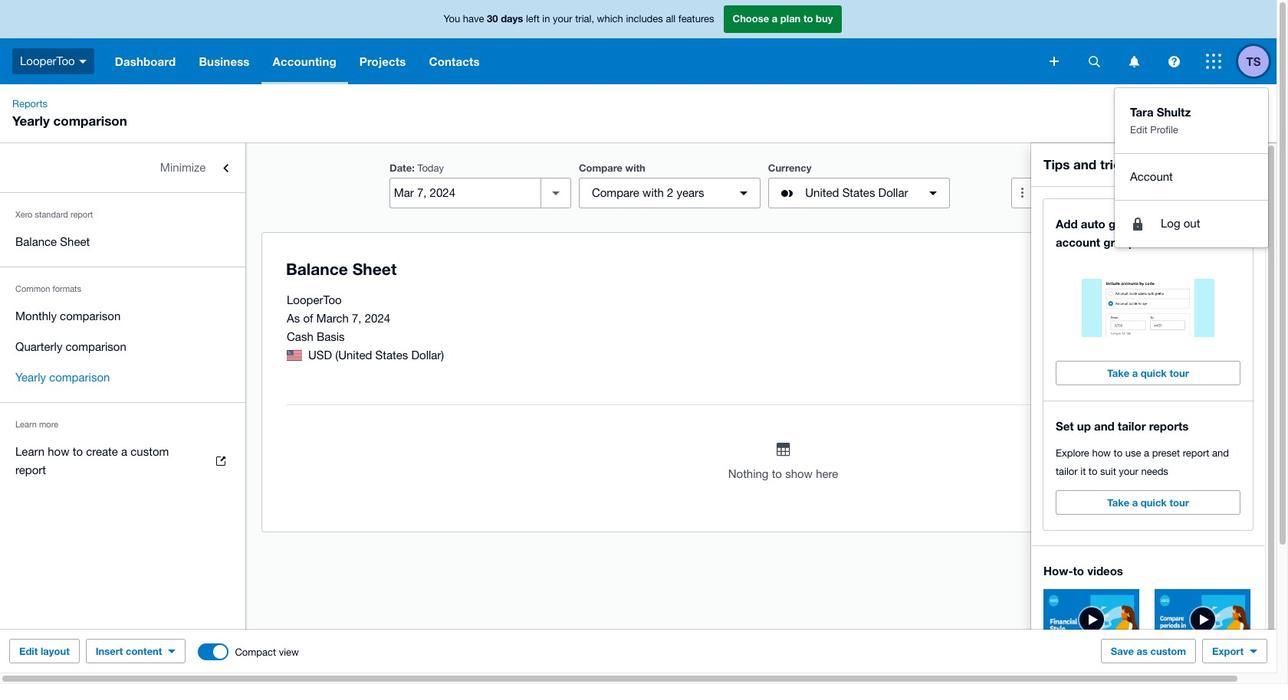 Task type: vqa. For each thing, say whether or not it's contained in the screenshot.
years
yes



Task type: locate. For each thing, give the bounding box(es) containing it.
take a quick tour up mar 7, 2023
[[1107, 367, 1189, 380]]

quick down needs
[[1141, 497, 1167, 509]]

xero down save as custom button
[[1155, 679, 1177, 685]]

comparison for monthly comparison
[[60, 310, 121, 323]]

date
[[390, 162, 412, 174]]

take a quick tour
[[1107, 367, 1189, 380], [1107, 497, 1189, 509]]

1 mar from the left
[[1034, 385, 1051, 396]]

0 horizontal spatial tricks
[[1100, 156, 1135, 173]]

learn left more
[[15, 420, 37, 429]]

0 vertical spatial choose
[[733, 12, 769, 25]]

how down more
[[48, 445, 69, 459]]

states left dollar)
[[375, 349, 408, 362]]

report inside learn how to create a custom report
[[15, 464, 46, 477]]

2 horizontal spatial mar
[[1218, 385, 1235, 396]]

1 vertical spatial your
[[1119, 466, 1138, 478]]

rules
[[1161, 217, 1188, 231]]

1 horizontal spatial loopertoo
[[287, 294, 342, 307]]

in inside choose dates and compare periods in xero reports
[[1238, 666, 1247, 679]]

a right create
[[121, 445, 127, 459]]

2024 up up
[[1065, 385, 1087, 396]]

0 vertical spatial your
[[553, 13, 572, 25]]

0 vertical spatial report
[[70, 210, 93, 219]]

report down learn more
[[15, 464, 46, 477]]

1 horizontal spatial xero
[[1155, 679, 1177, 685]]

1 horizontal spatial tips and tricks
[[1154, 113, 1224, 126]]

choose right as
[[1155, 654, 1191, 666]]

1 horizontal spatial how
[[1092, 448, 1111, 459]]

0 vertical spatial tips and tricks
[[1154, 113, 1224, 126]]

custom inside button
[[1151, 646, 1186, 658]]

reports left style
[[1044, 666, 1078, 679]]

2024 inside "loopertoo as of march 7, 2024 cash basis"
[[365, 312, 390, 325]]

and right up
[[1094, 419, 1115, 433]]

1 horizontal spatial states
[[842, 186, 875, 199]]

tips and tricks inside button
[[1154, 113, 1224, 126]]

0 horizontal spatial in
[[542, 13, 550, 25]]

tailor up use
[[1118, 419, 1146, 433]]

loopertoo up reports
[[20, 54, 75, 67]]

choose dates and compare periods in xero reports button
[[1155, 590, 1251, 685]]

states left dollar
[[842, 186, 875, 199]]

tour
[[1170, 367, 1189, 380], [1170, 497, 1189, 509]]

take a quick tour button
[[1056, 361, 1241, 386], [1056, 491, 1241, 515]]

0 horizontal spatial svg image
[[1088, 56, 1100, 67]]

compact view
[[235, 647, 299, 658]]

comparison for yearly comparison
[[49, 371, 110, 384]]

1 horizontal spatial 2024
[[1065, 385, 1087, 396]]

yearly down reports link
[[12, 113, 50, 129]]

learn down learn more
[[15, 445, 45, 459]]

0 vertical spatial learn
[[15, 420, 37, 429]]

and inside choose dates and compare periods in xero reports
[[1223, 654, 1241, 666]]

in right "left"
[[542, 13, 550, 25]]

dashboard
[[115, 54, 176, 68]]

comparison down formats at the left of the page
[[60, 310, 121, 323]]

a inside learn how to create a custom report
[[121, 445, 127, 459]]

and inside button
[[1177, 113, 1195, 126]]

2022
[[1249, 385, 1271, 396]]

choose inside choose dates and compare periods in xero reports
[[1155, 654, 1191, 666]]

1 horizontal spatial custom
[[1151, 646, 1186, 658]]

2 tour from the top
[[1170, 497, 1189, 509]]

2 horizontal spatial report
[[1183, 448, 1209, 459]]

report up sheet
[[70, 210, 93, 219]]

learn how to create a custom report link
[[0, 437, 245, 486]]

1 horizontal spatial tips
[[1154, 113, 1174, 126]]

2 take a quick tour button from the top
[[1056, 491, 1241, 515]]

report right preset
[[1183, 448, 1209, 459]]

quick
[[1141, 367, 1167, 380], [1141, 497, 1167, 509]]

2024 inside report output element
[[1065, 385, 1087, 396]]

projects button
[[348, 38, 417, 84]]

choose for choose a plan to buy
[[733, 12, 769, 25]]

2 horizontal spatial svg image
[[1206, 54, 1221, 69]]

0 horizontal spatial custom
[[131, 445, 169, 459]]

with up compare with 2 years
[[626, 162, 646, 174]]

a right use
[[1144, 448, 1149, 459]]

3 mar from the left
[[1218, 385, 1235, 396]]

tricks
[[1198, 113, 1224, 126], [1100, 156, 1135, 173]]

1 vertical spatial take a quick tour
[[1107, 497, 1189, 509]]

accounting
[[273, 54, 336, 68]]

0 vertical spatial take
[[1107, 367, 1130, 380]]

to left buy
[[803, 12, 813, 25]]

plan
[[780, 12, 801, 25]]

yearly inside 'reports yearly comparison'
[[12, 113, 50, 129]]

nothing
[[729, 468, 769, 481]]

2 learn from the top
[[15, 445, 45, 459]]

1 take a quick tour from the top
[[1107, 367, 1189, 380]]

dashboard link
[[103, 38, 187, 84]]

1 horizontal spatial choose
[[1155, 654, 1191, 666]]

0 vertical spatial xero
[[15, 210, 33, 219]]

0 horizontal spatial choose
[[733, 12, 769, 25]]

layout
[[41, 646, 70, 658]]

1 vertical spatial take
[[1107, 497, 1130, 509]]

monthly comparison
[[15, 310, 121, 323]]

tour up 2023
[[1170, 367, 1189, 380]]

0 horizontal spatial loopertoo
[[20, 54, 75, 67]]

1 vertical spatial tips
[[1044, 156, 1070, 173]]

comparison down "quarterly comparison"
[[49, 371, 110, 384]]

1 take from the top
[[1107, 367, 1130, 380]]

svg image
[[1088, 56, 1100, 67], [1129, 56, 1139, 67], [1168, 56, 1180, 67]]

1 vertical spatial tricks
[[1100, 156, 1135, 173]]

0 vertical spatial states
[[842, 186, 875, 199]]

a down explore how to use a preset report and tailor it to suit your needs
[[1132, 497, 1138, 509]]

1 vertical spatial in
[[1238, 666, 1247, 679]]

0 vertical spatial take a quick tour button
[[1056, 361, 1241, 386]]

style
[[1089, 654, 1111, 666]]

reports up preset
[[1149, 419, 1189, 433]]

left
[[526, 13, 540, 25]]

edit
[[1130, 124, 1148, 136], [19, 646, 38, 658]]

xero standard report
[[15, 210, 93, 219]]

how-
[[1044, 564, 1073, 578]]

tricks right shultz
[[1198, 113, 1224, 126]]

take for and
[[1107, 497, 1130, 509]]

1 vertical spatial edit
[[19, 646, 38, 658]]

7, up set
[[1054, 385, 1062, 396]]

1 vertical spatial compare
[[592, 186, 640, 199]]

yearly comparison link
[[0, 363, 245, 393]]

yearly down quarterly
[[15, 371, 46, 384]]

0 vertical spatial yearly
[[12, 113, 50, 129]]

tara
[[1130, 105, 1154, 119]]

1 vertical spatial 2024
[[1065, 385, 1087, 396]]

take a quick tour for set up and tailor reports
[[1107, 497, 1189, 509]]

tips and tricks button
[[1127, 107, 1234, 132]]

0 vertical spatial custom
[[131, 445, 169, 459]]

view
[[279, 647, 299, 658]]

financial
[[1044, 654, 1086, 666]]

periods
[[1200, 666, 1235, 679]]

quick for add auto grouping rules to account groups
[[1141, 367, 1167, 380]]

2 mar from the left
[[1126, 385, 1143, 396]]

mar 7, 2023
[[1126, 385, 1179, 396]]

1 vertical spatial report
[[1183, 448, 1209, 459]]

mar for mar 7, 2024
[[1034, 385, 1051, 396]]

tips inside button
[[1154, 113, 1174, 126]]

take for grouping
[[1107, 367, 1130, 380]]

0 horizontal spatial svg image
[[79, 60, 86, 63]]

learn
[[15, 420, 37, 429], [15, 445, 45, 459]]

to left show
[[772, 468, 782, 481]]

edit down tara
[[1130, 124, 1148, 136]]

tips and tricks up update
[[1044, 156, 1135, 173]]

profile
[[1150, 124, 1178, 136]]

1 horizontal spatial svg image
[[1050, 57, 1059, 66]]

to left create
[[73, 445, 83, 459]]

1 vertical spatial tips and tricks
[[1044, 156, 1135, 173]]

2 take from the top
[[1107, 497, 1130, 509]]

0 vertical spatial in
[[542, 13, 550, 25]]

in for periods
[[1238, 666, 1247, 679]]

export
[[1212, 646, 1244, 658]]

in down export "popup button"
[[1238, 666, 1247, 679]]

dates
[[1194, 654, 1220, 666]]

report
[[70, 210, 93, 219], [1183, 448, 1209, 459], [15, 464, 46, 477]]

tour down preset
[[1170, 497, 1189, 509]]

shultz
[[1157, 105, 1191, 119]]

0 vertical spatial compare
[[579, 162, 623, 174]]

insert content button
[[86, 639, 186, 664]]

years
[[677, 186, 705, 199]]

insert content
[[96, 646, 162, 658]]

tips up more
[[1044, 156, 1070, 173]]

2 quick from the top
[[1141, 497, 1167, 509]]

banner containing ts
[[0, 0, 1277, 247]]

how inside learn how to create a custom report
[[48, 445, 69, 459]]

0 horizontal spatial 2024
[[365, 312, 390, 325]]

minimize button
[[0, 153, 245, 183]]

minimize
[[160, 161, 206, 174]]

1 vertical spatial loopertoo
[[287, 294, 342, 307]]

and up update
[[1073, 156, 1097, 173]]

take down suit
[[1107, 497, 1130, 509]]

1 horizontal spatial tricks
[[1198, 113, 1224, 126]]

learn inside learn how to create a custom report
[[15, 445, 45, 459]]

quarterly comparison link
[[0, 332, 245, 363]]

compare down compare with
[[592, 186, 640, 199]]

to inside banner
[[803, 12, 813, 25]]

take a quick tour button for set up and tailor reports
[[1056, 491, 1241, 515]]

report inside explore how to use a preset report and tailor it to suit your needs
[[1183, 448, 1209, 459]]

quick for set up and tailor reports
[[1141, 497, 1167, 509]]

2 vertical spatial report
[[15, 464, 46, 477]]

log out
[[1161, 217, 1200, 230]]

compare
[[579, 162, 623, 174], [592, 186, 640, 199]]

1 horizontal spatial in
[[1238, 666, 1247, 679]]

0 vertical spatial tips
[[1154, 113, 1174, 126]]

tricks inside button
[[1198, 113, 1224, 126]]

0 horizontal spatial mar
[[1034, 385, 1051, 396]]

0 vertical spatial take a quick tour
[[1107, 367, 1189, 380]]

1 vertical spatial states
[[375, 349, 408, 362]]

1 horizontal spatial your
[[1119, 466, 1138, 478]]

take a quick tour button down needs
[[1056, 491, 1241, 515]]

1 vertical spatial custom
[[1151, 646, 1186, 658]]

with for compare with 2 years
[[643, 186, 664, 199]]

features
[[678, 13, 714, 25]]

1 quick from the top
[[1141, 367, 1167, 380]]

2 take a quick tour from the top
[[1107, 497, 1189, 509]]

tips right tara
[[1154, 113, 1174, 126]]

with left 2
[[643, 186, 664, 199]]

tailor left the it
[[1056, 466, 1078, 478]]

1 vertical spatial choose
[[1155, 654, 1191, 666]]

7, inside "loopertoo as of march 7, 2024 cash basis"
[[352, 312, 362, 325]]

reports yearly comparison
[[12, 98, 127, 129]]

1 horizontal spatial report
[[70, 210, 93, 219]]

loopertoo inside loopertoo popup button
[[20, 54, 75, 67]]

7, for mar 7, 2023
[[1146, 385, 1154, 396]]

in inside you have 30 days left in your trial, which includes all features
[[542, 13, 550, 25]]

2024 up usd (united states dollar)
[[365, 312, 390, 325]]

tara shultz list box
[[1115, 88, 1268, 247]]

xero left standard
[[15, 210, 33, 219]]

1 vertical spatial tailor
[[1056, 466, 1078, 478]]

7, left 2022
[[1238, 385, 1246, 396]]

2 horizontal spatial svg image
[[1168, 56, 1180, 67]]

a
[[772, 12, 778, 25], [1132, 367, 1138, 380], [121, 445, 127, 459], [1144, 448, 1149, 459], [1132, 497, 1138, 509]]

yearly comparison
[[15, 371, 110, 384]]

(united
[[335, 349, 372, 362]]

0 horizontal spatial your
[[553, 13, 572, 25]]

explore
[[1056, 448, 1089, 459]]

add auto grouping rules to account groups
[[1056, 217, 1202, 249]]

take up mar 7, 2023
[[1107, 367, 1130, 380]]

0 vertical spatial loopertoo
[[20, 54, 75, 67]]

monthly comparison link
[[0, 301, 245, 332]]

0 horizontal spatial tailor
[[1056, 466, 1078, 478]]

united states dollar
[[805, 186, 908, 199]]

comparison up minimize button
[[53, 113, 127, 129]]

reports
[[12, 98, 48, 110]]

how up suit
[[1092, 448, 1111, 459]]

1 horizontal spatial tailor
[[1118, 419, 1146, 433]]

0 vertical spatial quick
[[1141, 367, 1167, 380]]

a up mar 7, 2023
[[1132, 367, 1138, 380]]

learn how to create a custom report
[[15, 445, 169, 477]]

1 learn from the top
[[15, 420, 37, 429]]

and right dates
[[1223, 654, 1241, 666]]

0 vertical spatial edit
[[1130, 124, 1148, 136]]

custom up the compare
[[1151, 646, 1186, 658]]

includes
[[626, 13, 663, 25]]

your down use
[[1119, 466, 1138, 478]]

sheet
[[60, 235, 90, 248]]

which
[[597, 13, 623, 25]]

how for explore
[[1092, 448, 1111, 459]]

loopertoo inside "loopertoo as of march 7, 2024 cash basis"
[[287, 294, 342, 307]]

0 vertical spatial with
[[626, 162, 646, 174]]

custom right create
[[131, 445, 169, 459]]

svg image
[[1206, 54, 1221, 69], [1050, 57, 1059, 66], [79, 60, 86, 63]]

1 horizontal spatial mar
[[1126, 385, 1143, 396]]

in for left
[[542, 13, 550, 25]]

use
[[1125, 448, 1141, 459]]

1 vertical spatial with
[[643, 186, 664, 199]]

your inside you have 30 days left in your trial, which includes all features
[[553, 13, 572, 25]]

balance sheet link
[[0, 227, 245, 258]]

learn for learn more
[[15, 420, 37, 429]]

0 horizontal spatial tips
[[1044, 156, 1070, 173]]

banner
[[0, 0, 1277, 247]]

comparison down the monthly comparison link on the top of page
[[66, 340, 126, 353]]

loopertoo button
[[0, 38, 103, 84]]

1 vertical spatial tour
[[1170, 497, 1189, 509]]

to right rules
[[1191, 217, 1202, 231]]

your left the trial,
[[553, 13, 572, 25]]

how inside explore how to use a preset report and tailor it to suit your needs
[[1092, 448, 1111, 459]]

1 vertical spatial quick
[[1141, 497, 1167, 509]]

tour for add auto grouping rules to account groups
[[1170, 367, 1189, 380]]

0 vertical spatial 2024
[[365, 312, 390, 325]]

mar for mar 7, 2022
[[1218, 385, 1235, 396]]

and
[[1177, 113, 1195, 126], [1073, 156, 1097, 173], [1094, 419, 1115, 433], [1212, 448, 1229, 459], [1223, 654, 1241, 666]]

1 tour from the top
[[1170, 367, 1189, 380]]

1 vertical spatial xero
[[1155, 679, 1177, 685]]

0 vertical spatial tailor
[[1118, 419, 1146, 433]]

take a quick tour down needs
[[1107, 497, 1189, 509]]

loopertoo up of
[[287, 294, 342, 307]]

usd
[[308, 349, 332, 362]]

choose
[[733, 12, 769, 25], [1155, 654, 1191, 666]]

to right the it
[[1089, 466, 1097, 478]]

1 horizontal spatial edit
[[1130, 124, 1148, 136]]

standard
[[35, 210, 68, 219]]

edit left layout
[[19, 646, 38, 658]]

7, right 'march'
[[352, 312, 362, 325]]

set
[[1056, 419, 1074, 433]]

0 horizontal spatial report
[[15, 464, 46, 477]]

comparison for quarterly comparison
[[66, 340, 126, 353]]

dollar
[[878, 186, 908, 199]]

as
[[1137, 646, 1148, 658]]

1 vertical spatial take a quick tour button
[[1056, 491, 1241, 515]]

reports inside choose dates and compare periods in xero reports
[[1180, 679, 1214, 685]]

1 horizontal spatial svg image
[[1129, 56, 1139, 67]]

tara shultz edit profile
[[1130, 105, 1191, 136]]

reports down dates
[[1180, 679, 1214, 685]]

1 take a quick tour button from the top
[[1056, 361, 1241, 386]]

7, for mar 7, 2022
[[1238, 385, 1246, 396]]

xero inside choose dates and compare periods in xero reports
[[1155, 679, 1177, 685]]

0 horizontal spatial how
[[48, 445, 69, 459]]

and right preset
[[1212, 448, 1229, 459]]

tips and tricks right tara
[[1154, 113, 1224, 126]]

choose left plan
[[733, 12, 769, 25]]

reports
[[1149, 419, 1189, 433], [1044, 666, 1078, 679], [1180, 679, 1214, 685]]

take
[[1107, 367, 1130, 380], [1107, 497, 1130, 509]]

states
[[842, 186, 875, 199], [375, 349, 408, 362]]

quick up mar 7, 2023
[[1141, 367, 1167, 380]]

7, left 2023
[[1146, 385, 1154, 396]]

save
[[1111, 646, 1134, 658]]

and right tara
[[1177, 113, 1195, 126]]

0 horizontal spatial edit
[[19, 646, 38, 658]]

take a quick tour button up set up and tailor reports
[[1056, 361, 1241, 386]]

tricks up update
[[1100, 156, 1135, 173]]

of
[[303, 312, 313, 325]]

a inside banner
[[772, 12, 778, 25]]

a left plan
[[772, 12, 778, 25]]

compare up compare with 2 years
[[579, 162, 623, 174]]

0 vertical spatial tricks
[[1198, 113, 1224, 126]]

1 vertical spatial learn
[[15, 445, 45, 459]]

0 vertical spatial tour
[[1170, 367, 1189, 380]]

ts
[[1246, 54, 1261, 68]]

7, for mar 7, 2024
[[1054, 385, 1062, 396]]

comparison inside 'reports yearly comparison'
[[53, 113, 127, 129]]



Task type: describe. For each thing, give the bounding box(es) containing it.
to inside learn how to create a custom report
[[73, 445, 83, 459]]

Select end date field
[[391, 179, 541, 208]]

cash
[[287, 330, 313, 343]]

save as custom button
[[1101, 639, 1196, 664]]

quarterly comparison
[[15, 340, 126, 353]]

0 horizontal spatial xero
[[15, 210, 33, 219]]

buy
[[816, 12, 833, 25]]

needs
[[1141, 466, 1168, 478]]

suit
[[1100, 466, 1116, 478]]

svg image inside loopertoo popup button
[[79, 60, 86, 63]]

account link
[[1115, 161, 1268, 192]]

reports inside financial style reports
[[1044, 666, 1078, 679]]

0 horizontal spatial states
[[375, 349, 408, 362]]

list of convenience dates image
[[541, 178, 572, 209]]

report for learn how to create a custom report
[[15, 464, 46, 477]]

date : today
[[390, 162, 444, 174]]

compact
[[235, 647, 276, 658]]

report for explore how to use a preset report and tailor it to suit your needs
[[1183, 448, 1209, 459]]

financial style reports
[[1044, 654, 1111, 679]]

united
[[805, 186, 839, 199]]

a inside explore how to use a preset report and tailor it to suit your needs
[[1144, 448, 1149, 459]]

edit inside button
[[19, 646, 38, 658]]

it
[[1081, 466, 1086, 478]]

projects
[[359, 54, 406, 68]]

edit inside tara shultz edit profile
[[1130, 124, 1148, 136]]

take a quick tour button for add auto grouping rules to account groups
[[1056, 361, 1241, 386]]

contacts
[[429, 54, 480, 68]]

united states dollar button
[[768, 178, 950, 209]]

explore how to use a preset report and tailor it to suit your needs
[[1056, 448, 1229, 478]]

your inside explore how to use a preset report and tailor it to suit your needs
[[1119, 466, 1138, 478]]

how-to videos
[[1044, 564, 1123, 578]]

more button
[[1011, 178, 1071, 209]]

usd (united states dollar)
[[308, 349, 444, 362]]

set up and tailor reports
[[1056, 419, 1189, 433]]

add
[[1056, 217, 1078, 231]]

custom inside learn how to create a custom report
[[131, 445, 169, 459]]

basis
[[317, 330, 345, 343]]

mar 7, 2024
[[1034, 385, 1087, 396]]

choose dates and compare periods in xero reports
[[1155, 654, 1247, 685]]

business button
[[187, 38, 261, 84]]

learn for learn how to create a custom report
[[15, 445, 45, 459]]

and inside explore how to use a preset report and tailor it to suit your needs
[[1212, 448, 1229, 459]]

account
[[1056, 235, 1100, 249]]

choose a plan to buy
[[733, 12, 833, 25]]

trial,
[[575, 13, 594, 25]]

take a quick tour for add auto grouping rules to account groups
[[1107, 367, 1189, 380]]

states inside popup button
[[842, 186, 875, 199]]

up
[[1077, 419, 1091, 433]]

log
[[1161, 217, 1180, 230]]

loopertoo for loopertoo as of march 7, 2024 cash basis
[[287, 294, 342, 307]]

to left use
[[1114, 448, 1123, 459]]

2023
[[1157, 385, 1179, 396]]

loopertoo as of march 7, 2024 cash basis
[[287, 294, 390, 343]]

compare for compare with
[[579, 162, 623, 174]]

Report title field
[[282, 252, 1274, 288]]

compare with
[[579, 162, 646, 174]]

days
[[501, 12, 523, 25]]

loopertoo for loopertoo
[[20, 54, 75, 67]]

tour for set up and tailor reports
[[1170, 497, 1189, 509]]

as
[[287, 312, 300, 325]]

balance
[[15, 235, 57, 248]]

choose for choose dates and compare periods in xero reports
[[1155, 654, 1191, 666]]

groups
[[1104, 235, 1142, 249]]

compare
[[1155, 666, 1197, 679]]

accounting button
[[261, 38, 348, 84]]

contacts button
[[417, 38, 491, 84]]

mar for mar 7, 2023
[[1126, 385, 1143, 396]]

with for compare with
[[626, 162, 646, 174]]

preset
[[1152, 448, 1180, 459]]

create
[[86, 445, 118, 459]]

today
[[418, 163, 444, 174]]

balance sheet
[[15, 235, 90, 248]]

compare for compare with 2 years
[[592, 186, 640, 199]]

content
[[126, 646, 162, 658]]

3 svg image from the left
[[1168, 56, 1180, 67]]

business
[[199, 54, 250, 68]]

out
[[1184, 217, 1200, 230]]

learn more
[[15, 420, 58, 429]]

2 svg image from the left
[[1129, 56, 1139, 67]]

ts button
[[1238, 38, 1277, 84]]

nothing to show here
[[729, 468, 839, 481]]

compare with 2 years
[[592, 186, 705, 199]]

report output element
[[287, 377, 1280, 514]]

dollar)
[[411, 349, 444, 362]]

log out link
[[1115, 209, 1268, 240]]

to inside report output element
[[772, 468, 782, 481]]

more
[[39, 420, 58, 429]]

financial style reports button
[[1044, 590, 1139, 679]]

to left videos
[[1073, 564, 1084, 578]]

grouping
[[1109, 217, 1158, 231]]

more
[[1032, 186, 1061, 200]]

1 svg image from the left
[[1088, 56, 1100, 67]]

insert
[[96, 646, 123, 658]]

formats
[[53, 284, 81, 294]]

here
[[816, 468, 839, 481]]

show
[[786, 468, 813, 481]]

how for learn
[[48, 445, 69, 459]]

to inside add auto grouping rules to account groups
[[1191, 217, 1202, 231]]

2
[[667, 186, 674, 199]]

0 horizontal spatial tips and tricks
[[1044, 156, 1135, 173]]

quarterly
[[15, 340, 62, 353]]

edit layout button
[[9, 639, 80, 664]]

tailor inside explore how to use a preset report and tailor it to suit your needs
[[1056, 466, 1078, 478]]

1 vertical spatial yearly
[[15, 371, 46, 384]]

you
[[444, 13, 460, 25]]

tara shultz group
[[1115, 88, 1268, 247]]



